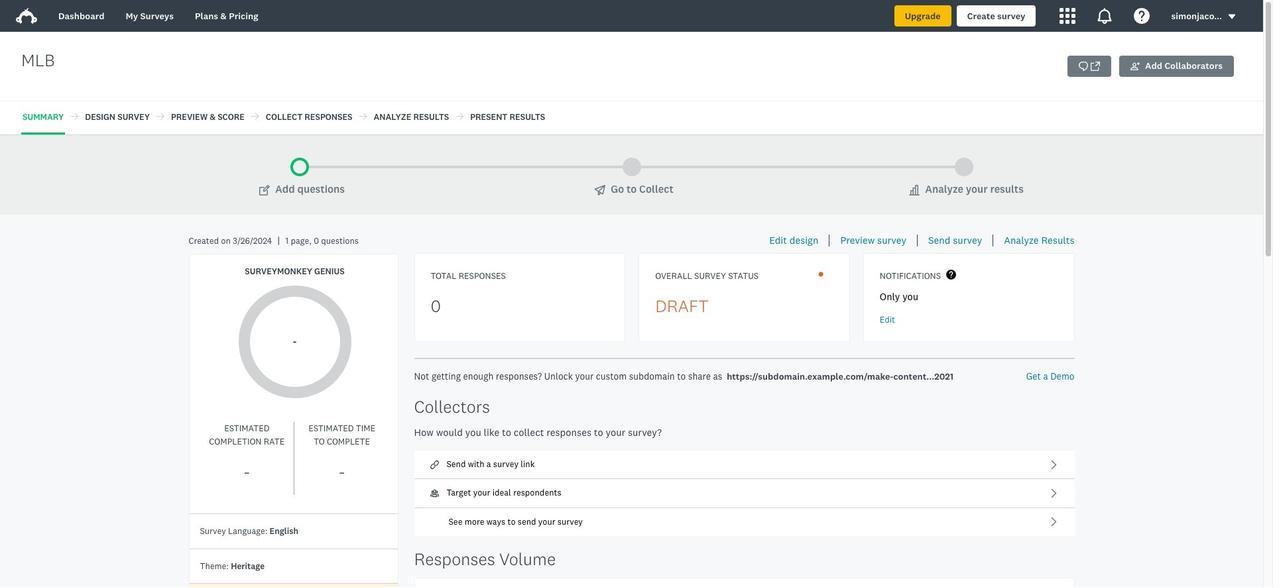 Task type: vqa. For each thing, say whether or not it's contained in the screenshot.
rewards image
no



Task type: locate. For each thing, give the bounding box(es) containing it.
help icon image
[[1134, 8, 1150, 24]]

comment image
[[1079, 62, 1088, 71]]

link image
[[430, 461, 439, 469]]

pencilbox image
[[259, 185, 270, 196]]

2 chevronright image from the top
[[1049, 489, 1059, 499]]

1 chevronright image from the top
[[1049, 460, 1059, 470]]

dropdown arrow icon image
[[1227, 12, 1237, 21], [1229, 14, 1236, 19]]

0 vertical spatial chevronright image
[[1049, 460, 1059, 470]]

this link opens in a new tab image
[[1091, 62, 1100, 71], [1091, 62, 1100, 71]]

chevronright image
[[1049, 460, 1059, 470], [1049, 489, 1059, 499]]

brand logo image
[[16, 5, 37, 27], [16, 8, 37, 24]]

products icon image
[[1060, 8, 1076, 24], [1060, 8, 1076, 24]]

1 vertical spatial chevronright image
[[1049, 489, 1059, 499]]

chevronright image for usersgroup icon
[[1049, 489, 1059, 499]]



Task type: describe. For each thing, give the bounding box(es) containing it.
chevronright image
[[1049, 517, 1059, 527]]

1 brand logo image from the top
[[16, 5, 37, 27]]

chevronright image for link icon
[[1049, 460, 1059, 470]]

airplane image
[[595, 185, 606, 196]]

chartbarvert image
[[909, 185, 920, 196]]

notification center icon image
[[1097, 8, 1113, 24]]

2 brand logo image from the top
[[16, 8, 37, 24]]

usersgroup image
[[430, 489, 439, 498]]



